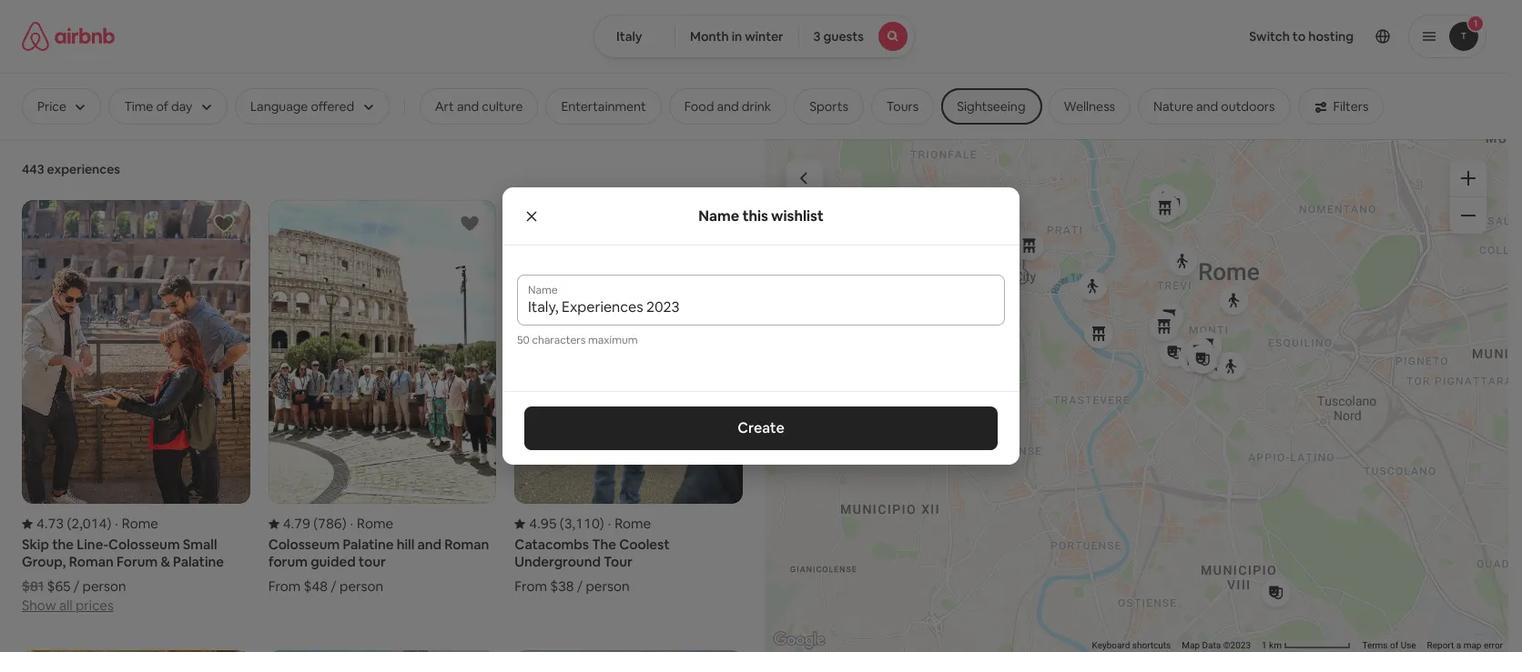 Task type: vqa. For each thing, say whether or not it's contained in the screenshot.
(3,110)
yes



Task type: describe. For each thing, give the bounding box(es) containing it.
nature
[[1154, 98, 1194, 115]]

4.73 (2,014)
[[36, 516, 111, 533]]

name this wishlist
[[699, 206, 824, 225]]

nature and outdoors
[[1154, 98, 1275, 115]]

add to wishlist image for catacombs the coolest underground tour from $38 / person
[[706, 213, 728, 235]]

line-
[[77, 537, 108, 554]]

google image
[[769, 629, 830, 653]]

km
[[1269, 641, 1282, 651]]

/ inside "catacombs the coolest underground tour from $38 / person"
[[577, 578, 583, 596]]

create button
[[524, 407, 998, 451]]

name this wishlist dialog
[[503, 188, 1020, 465]]

entertainment
[[561, 98, 646, 115]]

$81
[[22, 578, 44, 596]]

terms of use
[[1363, 641, 1417, 651]]

3 guests button
[[798, 15, 915, 58]]

hill
[[397, 537, 415, 554]]

report a map error link
[[1427, 641, 1503, 651]]

map data ©2023
[[1182, 641, 1251, 651]]

art
[[435, 98, 454, 115]]

50 characters maximum
[[517, 333, 638, 348]]

drink
[[742, 98, 772, 115]]

map
[[1464, 641, 1482, 651]]

none text field inside 'name this wishlist' dialog
[[528, 299, 994, 317]]

roman inside colosseum palatine hill and roman forum guided tour from $48 / person
[[445, 537, 489, 554]]

(2,014)
[[67, 516, 111, 533]]

error
[[1484, 641, 1503, 651]]

guests
[[824, 28, 864, 45]]

palatine inside 'skip the line-colosseum small group, roman forum & palatine $81 $65 / person show all prices'
[[173, 554, 224, 571]]

tour
[[604, 554, 633, 571]]

report
[[1427, 641, 1454, 651]]

4.95 (3,110)
[[529, 516, 604, 533]]

1
[[1262, 641, 1267, 651]]

(3,110)
[[560, 516, 604, 533]]

catacombs the coolest underground tour from $38 / person
[[515, 537, 670, 596]]

1 km button
[[1257, 640, 1357, 653]]

add to wishlist image for colosseum palatine hill and roman forum guided tour from $48 / person
[[459, 213, 481, 235]]

and for food
[[717, 98, 739, 115]]

culture
[[482, 98, 523, 115]]

/ inside colosseum palatine hill and roman forum guided tour from $48 / person
[[331, 578, 337, 596]]

zoom in image
[[1461, 171, 1476, 186]]

month in winter
[[690, 28, 784, 45]]

profile element
[[937, 0, 1487, 73]]

map
[[1182, 641, 1200, 651]]

50
[[517, 333, 530, 348]]

person inside 'skip the line-colosseum small group, roman forum & palatine $81 $65 / person show all prices'
[[82, 578, 126, 596]]

©2023
[[1224, 641, 1251, 651]]

Entertainment button
[[546, 88, 662, 125]]

characters
[[532, 333, 586, 348]]

$38
[[550, 578, 574, 596]]

month
[[690, 28, 729, 45]]

Wellness button
[[1049, 88, 1131, 125]]

skip the line-colosseum small group, roman forum & palatine $81 $65 / person show all prices
[[22, 537, 224, 615]]

Nature and outdoors button
[[1138, 88, 1291, 125]]

forum
[[117, 554, 158, 571]]

terms of use link
[[1363, 641, 1417, 651]]

· rome for hill
[[350, 516, 393, 533]]

this
[[742, 206, 768, 225]]

group,
[[22, 554, 66, 571]]

the
[[592, 537, 617, 554]]

4.95 out of 5 average rating,  3,110 reviews image
[[515, 516, 604, 533]]

italy
[[617, 28, 642, 45]]

Sports button
[[794, 88, 864, 125]]

colosseum palatine hill and roman forum guided tour from $48 / person
[[268, 537, 489, 596]]

food
[[684, 98, 714, 115]]

forum
[[268, 554, 308, 571]]

use
[[1401, 641, 1417, 651]]

4.79 out of 5 average rating,  786 reviews image
[[268, 516, 347, 533]]

winter
[[745, 28, 784, 45]]

art and culture
[[435, 98, 523, 115]]

none search field containing italy
[[594, 15, 915, 58]]

coolest
[[619, 537, 670, 554]]

catacombs
[[515, 537, 589, 554]]

show
[[22, 598, 56, 615]]

skip
[[22, 537, 49, 554]]

tours
[[887, 98, 919, 115]]

underground
[[515, 554, 601, 571]]

guided
[[311, 554, 356, 571]]

· for 4.95 (3,110)
[[608, 516, 611, 533]]

report a map error
[[1427, 641, 1503, 651]]

4.79 (786)
[[283, 516, 347, 533]]

from inside colosseum palatine hill and roman forum guided tour from $48 / person
[[268, 578, 301, 596]]

outdoors
[[1221, 98, 1275, 115]]

maximum
[[588, 333, 638, 348]]

from inside "catacombs the coolest underground tour from $38 / person"
[[515, 578, 547, 596]]



Task type: locate. For each thing, give the bounding box(es) containing it.
None search field
[[594, 15, 915, 58]]

0 horizontal spatial from
[[268, 578, 301, 596]]

Art and culture button
[[419, 88, 539, 125]]

roman inside 'skip the line-colosseum small group, roman forum & palatine $81 $65 / person show all prices'
[[69, 554, 114, 571]]

a
[[1457, 641, 1462, 651]]

3 / from the left
[[577, 578, 583, 596]]

· rome inside colosseum palatine hill and roman forum guided tour group
[[350, 516, 393, 533]]

1 / from the left
[[74, 578, 79, 596]]

2 · rome from the left
[[350, 516, 393, 533]]

/ inside 'skip the line-colosseum small group, roman forum & palatine $81 $65 / person show all prices'
[[74, 578, 79, 596]]

2 colosseum from the left
[[268, 537, 340, 554]]

person inside "catacombs the coolest underground tour from $38 / person"
[[586, 578, 630, 596]]

and left the "drink"
[[717, 98, 739, 115]]

and right hill
[[417, 537, 442, 554]]

rome inside 'catacombs the coolest underground tour' group
[[615, 516, 651, 533]]

italy button
[[594, 15, 676, 58]]

0 horizontal spatial person
[[82, 578, 126, 596]]

colosseum palatine hill and roman forum guided tour group
[[268, 200, 497, 596]]

1 · rome from the left
[[115, 516, 158, 533]]

2 / from the left
[[331, 578, 337, 596]]

keyboard shortcuts button
[[1092, 640, 1171, 653]]

of
[[1390, 641, 1399, 651]]

· inside colosseum palatine hill and roman forum guided tour group
[[350, 516, 353, 533]]

· inside 'catacombs the coolest underground tour' group
[[608, 516, 611, 533]]

(786)
[[313, 516, 347, 533]]

and for art
[[457, 98, 479, 115]]

in
[[732, 28, 742, 45]]

Food and drink button
[[669, 88, 787, 125]]

4.79
[[283, 516, 310, 533]]

name
[[699, 206, 739, 225]]

3 rome from the left
[[615, 516, 651, 533]]

$65
[[47, 578, 71, 596]]

Tours button
[[871, 88, 935, 125]]

443
[[22, 161, 44, 178]]

rome for coolest
[[615, 516, 651, 533]]

tour
[[359, 554, 386, 571]]

0 horizontal spatial ·
[[115, 516, 118, 533]]

3 · from the left
[[608, 516, 611, 533]]

small
[[183, 537, 217, 554]]

roman right hill
[[445, 537, 489, 554]]

2 horizontal spatial person
[[586, 578, 630, 596]]

· right (2,014)
[[115, 516, 118, 533]]

1 horizontal spatial roman
[[445, 537, 489, 554]]

from left $38
[[515, 578, 547, 596]]

2 · from the left
[[350, 516, 353, 533]]

2 horizontal spatial rome
[[615, 516, 651, 533]]

all
[[59, 598, 73, 615]]

and inside button
[[717, 98, 739, 115]]

rome
[[122, 516, 158, 533], [357, 516, 393, 533], [615, 516, 651, 533]]

google map
showing 24 experiences. region
[[765, 138, 1509, 653]]

1 rome from the left
[[122, 516, 158, 533]]

4.95
[[529, 516, 557, 533]]

1 person from the left
[[82, 578, 126, 596]]

rome up tour
[[357, 516, 393, 533]]

2 horizontal spatial · rome
[[608, 516, 651, 533]]

0 horizontal spatial /
[[74, 578, 79, 596]]

/ right $38
[[577, 578, 583, 596]]

· rome
[[115, 516, 158, 533], [350, 516, 393, 533], [608, 516, 651, 533]]

catacombs the coolest underground tour group
[[515, 200, 743, 596]]

1 from from the left
[[268, 578, 301, 596]]

2 from from the left
[[515, 578, 547, 596]]

add to wishlist image
[[459, 213, 481, 235], [706, 213, 728, 235]]

from down forum
[[268, 578, 301, 596]]

· for 4.79 (786)
[[350, 516, 353, 533]]

&
[[161, 554, 170, 571]]

· rome up tour
[[350, 516, 393, 533]]

0 horizontal spatial colosseum
[[108, 537, 180, 554]]

2 rome from the left
[[357, 516, 393, 533]]

sports
[[810, 98, 849, 115]]

terms
[[1363, 641, 1388, 651]]

· right '(786)'
[[350, 516, 353, 533]]

create
[[738, 419, 785, 438]]

and for nature
[[1197, 98, 1219, 115]]

roman down (2,014)
[[69, 554, 114, 571]]

and
[[457, 98, 479, 115], [717, 98, 739, 115], [1197, 98, 1219, 115], [417, 537, 442, 554]]

2 horizontal spatial ·
[[608, 516, 611, 533]]

rome up "coolest"
[[615, 516, 651, 533]]

· rome up forum
[[115, 516, 158, 533]]

None text field
[[528, 299, 994, 317]]

palatine right &
[[173, 554, 224, 571]]

· up the the
[[608, 516, 611, 533]]

· rome inside 'catacombs the coolest underground tour' group
[[608, 516, 651, 533]]

3 guests
[[814, 28, 864, 45]]

0 horizontal spatial palatine
[[173, 554, 224, 571]]

rome up forum
[[122, 516, 158, 533]]

skip the line-colosseum small group, roman forum & palatine group
[[22, 200, 250, 615]]

person
[[82, 578, 126, 596], [340, 578, 383, 596], [586, 578, 630, 596]]

· inside skip the line-colosseum small group, roman forum & palatine group
[[115, 516, 118, 533]]

0 horizontal spatial · rome
[[115, 516, 158, 533]]

zoom out image
[[1461, 209, 1476, 223]]

experiences
[[47, 161, 120, 178]]

2 horizontal spatial /
[[577, 578, 583, 596]]

· rome for coolest
[[608, 516, 651, 533]]

1 horizontal spatial rome
[[357, 516, 393, 533]]

/ right $65
[[74, 578, 79, 596]]

0 horizontal spatial add to wishlist image
[[459, 213, 481, 235]]

colosseum
[[108, 537, 180, 554], [268, 537, 340, 554]]

1 horizontal spatial from
[[515, 578, 547, 596]]

palatine inside colosseum palatine hill and roman forum guided tour from $48 / person
[[343, 537, 394, 554]]

1 horizontal spatial · rome
[[350, 516, 393, 533]]

1 horizontal spatial person
[[340, 578, 383, 596]]

0 horizontal spatial roman
[[69, 554, 114, 571]]

4.73 out of 5 average rating,  2,014 reviews image
[[22, 516, 111, 533]]

4.73
[[36, 516, 64, 533]]

wellness
[[1064, 98, 1116, 115]]

rome inside skip the line-colosseum small group, roman forum & palatine group
[[122, 516, 158, 533]]

month in winter button
[[675, 15, 799, 58]]

1 horizontal spatial add to wishlist image
[[706, 213, 728, 235]]

1 colosseum from the left
[[108, 537, 180, 554]]

1 horizontal spatial /
[[331, 578, 337, 596]]

show all prices button
[[22, 596, 114, 615]]

· for 4.73 (2,014)
[[115, 516, 118, 533]]

3 person from the left
[[586, 578, 630, 596]]

shortcuts
[[1133, 641, 1171, 651]]

colosseum left small at the left bottom of the page
[[108, 537, 180, 554]]

the
[[52, 537, 74, 554]]

Sightseeing button
[[942, 88, 1041, 125]]

sightseeing
[[957, 98, 1026, 115]]

3
[[814, 28, 821, 45]]

from
[[268, 578, 301, 596], [515, 578, 547, 596]]

person inside colosseum palatine hill and roman forum guided tour from $48 / person
[[340, 578, 383, 596]]

palatine left hill
[[343, 537, 394, 554]]

1 horizontal spatial ·
[[350, 516, 353, 533]]

1 · from the left
[[115, 516, 118, 533]]

· rome for line-
[[115, 516, 158, 533]]

1 km
[[1262, 641, 1284, 651]]

colosseum inside colosseum palatine hill and roman forum guided tour from $48 / person
[[268, 537, 340, 554]]

and inside "button"
[[457, 98, 479, 115]]

keyboard shortcuts
[[1092, 641, 1171, 651]]

1 add to wishlist image from the left
[[459, 213, 481, 235]]

rome for hill
[[357, 516, 393, 533]]

food and drink
[[684, 98, 772, 115]]

443 experiences
[[22, 161, 120, 178]]

1 horizontal spatial colosseum
[[268, 537, 340, 554]]

1 horizontal spatial palatine
[[343, 537, 394, 554]]

wishlist
[[771, 206, 824, 225]]

0 horizontal spatial rome
[[122, 516, 158, 533]]

rome for line-
[[122, 516, 158, 533]]

2 person from the left
[[340, 578, 383, 596]]

and inside colosseum palatine hill and roman forum guided tour from $48 / person
[[417, 537, 442, 554]]

palatine
[[343, 537, 394, 554], [173, 554, 224, 571]]

/ right $48
[[331, 578, 337, 596]]

data
[[1202, 641, 1221, 651]]

add to wishlist image
[[213, 213, 235, 235]]

keyboard
[[1092, 641, 1130, 651]]

·
[[115, 516, 118, 533], [350, 516, 353, 533], [608, 516, 611, 533]]

and right "nature"
[[1197, 98, 1219, 115]]

/
[[74, 578, 79, 596], [331, 578, 337, 596], [577, 578, 583, 596]]

rome inside colosseum palatine hill and roman forum guided tour group
[[357, 516, 393, 533]]

colosseum inside 'skip the line-colosseum small group, roman forum & palatine $81 $65 / person show all prices'
[[108, 537, 180, 554]]

prices
[[75, 598, 114, 615]]

2 add to wishlist image from the left
[[706, 213, 728, 235]]

$48
[[304, 578, 328, 596]]

· rome up "coolest"
[[608, 516, 651, 533]]

3 · rome from the left
[[608, 516, 651, 533]]

and right art
[[457, 98, 479, 115]]

and inside button
[[1197, 98, 1219, 115]]

colosseum down the 4.79 out of 5 average rating,  786 reviews image
[[268, 537, 340, 554]]

· rome inside skip the line-colosseum small group, roman forum & palatine group
[[115, 516, 158, 533]]



